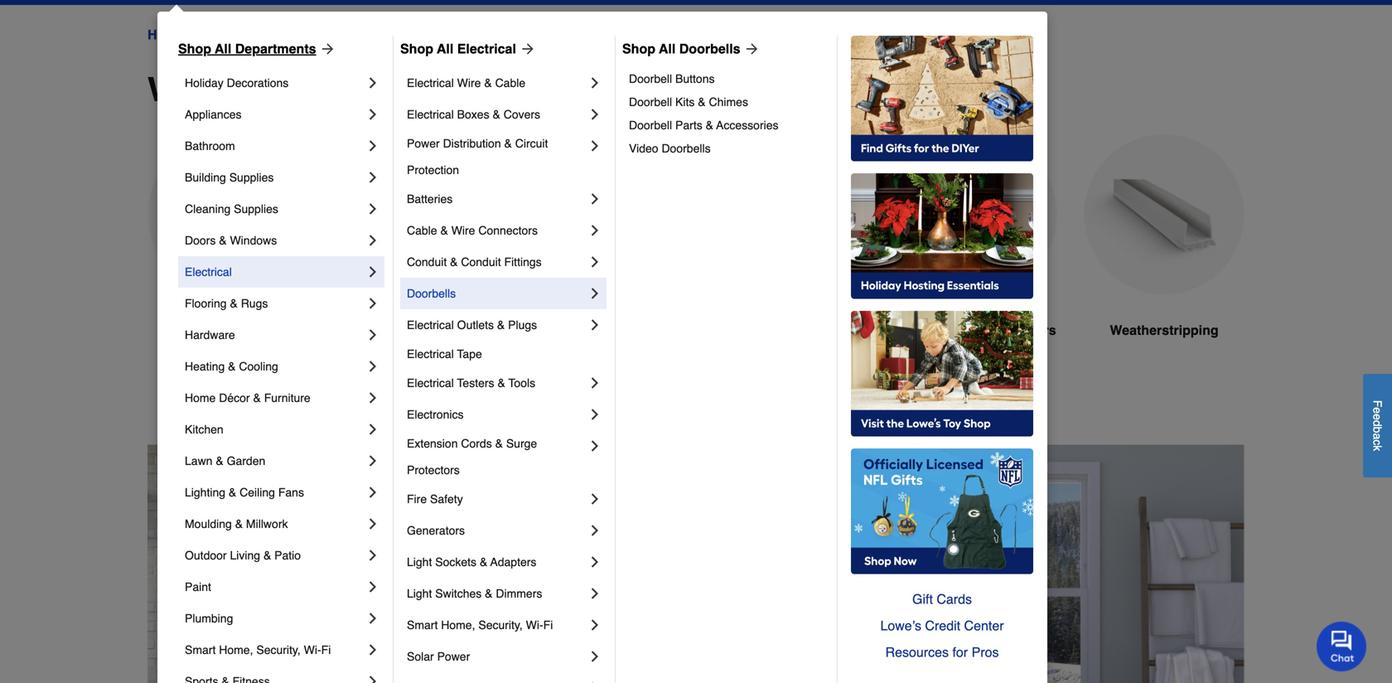Task type: locate. For each thing, give the bounding box(es) containing it.
fans
[[278, 486, 304, 499]]

0 horizontal spatial all
[[215, 41, 232, 56]]

kitchen
[[185, 423, 224, 436]]

None search field
[[524, 0, 977, 7]]

& left ceiling
[[229, 486, 237, 499]]

chevron right image for doorbells
[[587, 285, 604, 302]]

3 doorbell from the top
[[629, 119, 672, 132]]

home, down the plumbing at the bottom
[[219, 643, 253, 657]]

& right parts
[[706, 119, 714, 132]]

windows for windows
[[574, 323, 632, 338]]

windows down shop all departments
[[148, 70, 293, 109]]

windows inside windows link
[[574, 323, 632, 338]]

electrical up electrical tape
[[407, 318, 454, 332]]

0 horizontal spatial cable
[[407, 224, 437, 237]]

doorbells up buttons
[[680, 41, 741, 56]]

home,
[[441, 618, 475, 632], [219, 643, 253, 657]]

shop up electrical wire & cable
[[400, 41, 434, 56]]

windows right plugs
[[574, 323, 632, 338]]

1 all from the left
[[215, 41, 232, 56]]

home, down switches
[[441, 618, 475, 632]]

2 doorbell from the top
[[629, 95, 672, 109]]

electrical wire & cable link
[[407, 67, 587, 99]]

doorbell up video
[[629, 119, 672, 132]]

sockets
[[435, 555, 477, 569]]

0 horizontal spatial home,
[[219, 643, 253, 657]]

& left circuit
[[504, 137, 512, 150]]

doors inside "link"
[[236, 323, 274, 338]]

pros
[[972, 645, 999, 660]]

2 conduit from the left
[[461, 255, 501, 269]]

electrical for electrical boxes & covers
[[407, 108, 454, 121]]

doors up electrical tape
[[421, 323, 459, 338]]

& right cords
[[495, 437, 503, 450]]

home for home
[[148, 27, 184, 42]]

doorbell for doorbell buttons
[[629, 72, 672, 85]]

arrow right image inside shop all electrical link
[[516, 41, 536, 57]]

0 vertical spatial home
[[148, 27, 184, 42]]

2 all from the left
[[437, 41, 454, 56]]

1 vertical spatial smart
[[185, 643, 216, 657]]

& left tools
[[498, 376, 506, 390]]

1 vertical spatial home,
[[219, 643, 253, 657]]

cable down batteries
[[407, 224, 437, 237]]

light left switches
[[407, 587, 432, 600]]

resources for pros
[[886, 645, 999, 660]]

arrow right image up doorbell buttons 'link' at the top of the page
[[741, 41, 761, 57]]

building supplies link
[[185, 162, 365, 193]]

supplies for cleaning supplies
[[234, 202, 278, 216]]

doorbell down doorbell buttons
[[629, 95, 672, 109]]

& inside 'link'
[[497, 318, 505, 332]]

2 arrow right image from the left
[[741, 41, 761, 57]]

distribution
[[443, 137, 501, 150]]

chevron right image for light switches & dimmers
[[587, 585, 604, 602]]

1 horizontal spatial shop
[[400, 41, 434, 56]]

conduit & conduit fittings
[[407, 255, 542, 269]]

fittings
[[505, 255, 542, 269]]

0 horizontal spatial security,
[[256, 643, 301, 657]]

smart down the plumbing at the bottom
[[185, 643, 216, 657]]

chevron right image for hardware
[[365, 327, 381, 343]]

all for doorbells
[[659, 41, 676, 56]]

0 vertical spatial cable
[[495, 76, 526, 90]]

0 vertical spatial wire
[[457, 76, 481, 90]]

1 horizontal spatial arrow right image
[[741, 41, 761, 57]]

lawn & garden link
[[185, 445, 365, 477]]

electrical down the shop all electrical
[[407, 76, 454, 90]]

1 doorbell from the top
[[629, 72, 672, 85]]

& left rugs
[[230, 297, 238, 310]]

holiday decorations
[[185, 76, 289, 90]]

arrow right image up the electrical wire & cable link
[[516, 41, 536, 57]]

chevron right image for smart home, security, wi-fi
[[365, 642, 381, 658]]

f e e d b a c k
[[1372, 400, 1385, 451]]

3 shop from the left
[[623, 41, 656, 56]]

smart home, security, wi-fi down light switches & dimmers
[[407, 618, 553, 632]]

2 vertical spatial doorbell
[[629, 119, 672, 132]]

cable & wire connectors link
[[407, 215, 587, 246]]

wire up conduit & conduit fittings
[[452, 224, 475, 237]]

chat invite button image
[[1317, 621, 1368, 672]]

wi- down "plumbing" 'link'
[[304, 643, 321, 657]]

supplies up cleaning supplies
[[229, 171, 274, 184]]

kits
[[676, 95, 695, 109]]

doors
[[335, 70, 431, 109], [185, 234, 216, 247], [236, 323, 274, 338], [421, 323, 459, 338], [948, 323, 986, 338]]

0 vertical spatial doorbell
[[629, 72, 672, 85]]

home décor & furniture
[[185, 391, 311, 405]]

moulding
[[185, 517, 232, 531]]

2 vertical spatial windows
[[574, 323, 632, 338]]

extension
[[407, 437, 458, 450]]

doorbells up the "interior doors"
[[407, 287, 456, 300]]

smart home, security, wi-fi link down paint link
[[185, 634, 365, 666]]

light for light sockets & adapters
[[407, 555, 432, 569]]

1 horizontal spatial security,
[[479, 618, 523, 632]]

e
[[1372, 407, 1385, 414], [1372, 414, 1385, 420]]

smart home, security, wi-fi
[[407, 618, 553, 632], [185, 643, 331, 657]]

wi- down dimmers
[[526, 618, 544, 632]]

& left plugs
[[497, 318, 505, 332]]

1 light from the top
[[407, 555, 432, 569]]

1 vertical spatial home
[[185, 391, 216, 405]]

e up b
[[1372, 414, 1385, 420]]

smart home, security, wi-fi down "plumbing" 'link'
[[185, 643, 331, 657]]

e up d at bottom right
[[1372, 407, 1385, 414]]

covers
[[504, 108, 541, 121]]

all up doorbell buttons
[[659, 41, 676, 56]]

electronics
[[407, 408, 464, 421]]

1 vertical spatial doorbell
[[629, 95, 672, 109]]

chevron right image for flooring & rugs
[[365, 295, 381, 312]]

light inside light sockets & adapters link
[[407, 555, 432, 569]]

& inside extension cords & surge protectors
[[495, 437, 503, 450]]

patio
[[275, 549, 301, 562]]

& up electrical boxes & covers link
[[484, 76, 492, 90]]

chevron right image for batteries
[[587, 191, 604, 207]]

chevron right image for fire safety
[[587, 491, 604, 507]]

shop for shop all electrical
[[400, 41, 434, 56]]

cable up covers
[[495, 76, 526, 90]]

doorbell inside doorbell buttons 'link'
[[629, 72, 672, 85]]

chevron right image for smart home, security, wi-fi
[[587, 617, 604, 633]]

1 horizontal spatial home,
[[441, 618, 475, 632]]

1 vertical spatial windows
[[230, 234, 277, 247]]

doorbell inside doorbell parts & accessories link
[[629, 119, 672, 132]]

resources for pros link
[[851, 639, 1034, 666]]

windows inside doors & windows link
[[230, 234, 277, 247]]

shop up holiday
[[178, 41, 211, 56]]

fire safety link
[[407, 483, 587, 515]]

electrical up electronics
[[407, 376, 454, 390]]

shop all doorbells link
[[623, 39, 761, 59]]

2 vertical spatial doorbells
[[407, 287, 456, 300]]

all for electrical
[[437, 41, 454, 56]]

doorbell down shop all doorbells
[[629, 72, 672, 85]]

interior doors link
[[335, 134, 496, 380]]

0 vertical spatial light
[[407, 555, 432, 569]]

1 horizontal spatial conduit
[[461, 255, 501, 269]]

security, down "plumbing" 'link'
[[256, 643, 301, 657]]

power distribution & circuit protection
[[407, 137, 552, 177]]

& left cooling
[[228, 360, 236, 373]]

0 horizontal spatial arrow right image
[[516, 41, 536, 57]]

heating & cooling
[[185, 360, 278, 373]]

electrical left boxes
[[407, 108, 454, 121]]

windows
[[148, 70, 293, 109], [230, 234, 277, 247], [574, 323, 632, 338]]

arrow right image
[[516, 41, 536, 57], [741, 41, 761, 57]]

chevron right image
[[365, 75, 381, 91], [365, 201, 381, 217], [587, 222, 604, 239], [365, 232, 381, 249], [587, 254, 604, 270], [365, 264, 381, 280], [365, 295, 381, 312], [365, 327, 381, 343], [365, 390, 381, 406], [365, 421, 381, 438], [587, 438, 604, 454], [587, 491, 604, 507], [587, 554, 604, 570], [365, 579, 381, 595], [365, 642, 381, 658], [365, 673, 381, 683], [587, 680, 604, 683]]

heating
[[185, 360, 225, 373]]

& down cable & wire connectors
[[450, 255, 458, 269]]

2 horizontal spatial all
[[659, 41, 676, 56]]

1 horizontal spatial all
[[437, 41, 454, 56]]

fi down "plumbing" 'link'
[[321, 643, 331, 657]]

surge
[[506, 437, 537, 450]]

find gifts for the diyer. image
[[851, 36, 1034, 162]]

outdoor living & patio link
[[185, 540, 365, 571]]

holiday
[[185, 76, 224, 90]]

doorbells down parts
[[662, 142, 711, 155]]

1 horizontal spatial home
[[185, 391, 216, 405]]

& right "lawn"
[[216, 454, 224, 468]]

home link
[[148, 25, 184, 45]]

chevron right image for lawn & garden
[[365, 453, 381, 469]]

& down batteries
[[441, 224, 448, 237]]

windows down cleaning supplies 'link' in the left of the page
[[230, 234, 277, 247]]

0 vertical spatial fi
[[544, 618, 553, 632]]

doorbell for doorbell parts & accessories
[[629, 119, 672, 132]]

doors down rugs
[[236, 323, 274, 338]]

0 vertical spatial power
[[407, 137, 440, 150]]

home for home décor & furniture
[[185, 391, 216, 405]]

light down generators
[[407, 555, 432, 569]]

conduit
[[407, 255, 447, 269], [461, 255, 501, 269]]

1 horizontal spatial wi-
[[526, 618, 544, 632]]

1 vertical spatial security,
[[256, 643, 301, 657]]

building
[[185, 171, 226, 184]]

3 all from the left
[[659, 41, 676, 56]]

0 vertical spatial supplies
[[229, 171, 274, 184]]

1 horizontal spatial smart home, security, wi-fi
[[407, 618, 553, 632]]

doorbell inside doorbell kits & chimes link
[[629, 95, 672, 109]]

2 light from the top
[[407, 587, 432, 600]]

cable
[[495, 76, 526, 90], [407, 224, 437, 237]]

arrow right image for shop all electrical
[[516, 41, 536, 57]]

shop all electrical link
[[400, 39, 536, 59]]

supplies down building supplies link
[[234, 202, 278, 216]]

0 horizontal spatial home
[[148, 27, 184, 42]]

electrical tape link
[[407, 341, 604, 367]]

chevron right image for extension cords & surge protectors
[[587, 438, 604, 454]]

1 horizontal spatial fi
[[544, 618, 553, 632]]

2 e from the top
[[1372, 414, 1385, 420]]

batteries link
[[407, 183, 587, 215]]

electrical up the electrical wire & cable link
[[457, 41, 516, 56]]

fi down light switches & dimmers link
[[544, 618, 553, 632]]

moulding & millwork link
[[185, 508, 365, 540]]

ceiling
[[240, 486, 275, 499]]

plugs
[[508, 318, 537, 332]]

& right sockets
[[480, 555, 488, 569]]

chevron right image for moulding & millwork
[[365, 516, 381, 532]]

0 horizontal spatial conduit
[[407, 255, 447, 269]]

smart
[[407, 618, 438, 632], [185, 643, 216, 657]]

electronics link
[[407, 399, 587, 430]]

doors down arrow right image
[[335, 70, 431, 109]]

doorbell
[[629, 72, 672, 85], [629, 95, 672, 109], [629, 119, 672, 132]]

light inside light switches & dimmers link
[[407, 587, 432, 600]]

electrical boxes & covers link
[[407, 99, 587, 130]]

electrical down the "interior doors"
[[407, 347, 454, 361]]

doors for interior doors
[[421, 323, 459, 338]]

visit the lowe's toy shop. image
[[851, 311, 1034, 437]]

solar power
[[407, 650, 470, 663]]

a white three-panel, craftsman-style, prehung interior door with doorframe and hinges. image
[[335, 134, 496, 295]]

security, up solar power "link" at left
[[479, 618, 523, 632]]

hardware
[[185, 328, 235, 342]]

0 horizontal spatial smart
[[185, 643, 216, 657]]

1 vertical spatial doorbells
[[662, 142, 711, 155]]

power right solar
[[437, 650, 470, 663]]

circuit
[[515, 137, 548, 150]]

furniture
[[264, 391, 311, 405]]

wire
[[457, 76, 481, 90], [452, 224, 475, 237]]

all up holiday decorations
[[215, 41, 232, 56]]

appliances link
[[185, 99, 365, 130]]

1 vertical spatial supplies
[[234, 202, 278, 216]]

light for light switches & dimmers
[[407, 587, 432, 600]]

& right boxes
[[493, 108, 501, 121]]

a black double-hung window with six panes. image
[[522, 134, 683, 295]]

1 vertical spatial power
[[437, 650, 470, 663]]

garage
[[898, 323, 944, 338]]

0 horizontal spatial smart home, security, wi-fi
[[185, 643, 331, 657]]

0 vertical spatial smart
[[407, 618, 438, 632]]

1 arrow right image from the left
[[516, 41, 536, 57]]

0 vertical spatial doorbells
[[680, 41, 741, 56]]

power up protection
[[407, 137, 440, 150]]

0 vertical spatial windows
[[148, 70, 293, 109]]

gift cards link
[[851, 586, 1034, 613]]

1 vertical spatial light
[[407, 587, 432, 600]]

electrical tape
[[407, 347, 482, 361]]

chevron right image for appliances
[[365, 106, 381, 123]]

doorbell buttons link
[[629, 67, 826, 90]]

0 horizontal spatial wi-
[[304, 643, 321, 657]]

doorbell buttons
[[629, 72, 715, 85]]

a blue chamberlain garage door opener with two white light panels. image
[[897, 134, 1058, 295]]

2 horizontal spatial shop
[[623, 41, 656, 56]]

shop
[[178, 41, 211, 56], [400, 41, 434, 56], [623, 41, 656, 56]]

smart up solar
[[407, 618, 438, 632]]

c
[[1372, 439, 1385, 445]]

electrical testers & tools
[[407, 376, 536, 390]]

1 horizontal spatial smart home, security, wi-fi link
[[407, 609, 587, 641]]

0 horizontal spatial fi
[[321, 643, 331, 657]]

shop all departments link
[[178, 39, 336, 59]]

1 horizontal spatial cable
[[495, 76, 526, 90]]

supplies
[[229, 171, 274, 184], [234, 202, 278, 216]]

2 shop from the left
[[400, 41, 434, 56]]

doors right garage
[[948, 323, 986, 338]]

1 shop from the left
[[178, 41, 211, 56]]

arrow right image inside 'shop all doorbells' 'link'
[[741, 41, 761, 57]]

cleaning supplies link
[[185, 193, 365, 225]]

power
[[407, 137, 440, 150], [437, 650, 470, 663]]

chevron right image for cable & wire connectors
[[587, 222, 604, 239]]

0 horizontal spatial shop
[[178, 41, 211, 56]]

outlets
[[457, 318, 494, 332]]

chevron right image for paint
[[365, 579, 381, 595]]

supplies for building supplies
[[229, 171, 274, 184]]

all up electrical wire & cable
[[437, 41, 454, 56]]

heating & cooling link
[[185, 351, 365, 382]]

0 vertical spatial security,
[[479, 618, 523, 632]]

shop up doorbell buttons
[[623, 41, 656, 56]]

smart home, security, wi-fi link down light switches & dimmers
[[407, 609, 587, 641]]

electrical inside 'link'
[[407, 318, 454, 332]]

chevron right image for heating & cooling
[[365, 358, 381, 375]]

wi-
[[526, 618, 544, 632], [304, 643, 321, 657]]

interior
[[372, 323, 417, 338]]

supplies inside 'link'
[[234, 202, 278, 216]]

wire up boxes
[[457, 76, 481, 90]]

electrical up flooring
[[185, 265, 232, 279]]

chevron right image
[[587, 75, 604, 91], [365, 106, 381, 123], [587, 106, 604, 123], [365, 138, 381, 154], [587, 138, 604, 154], [365, 169, 381, 186], [587, 191, 604, 207], [587, 285, 604, 302], [587, 317, 604, 333], [365, 358, 381, 375], [587, 375, 604, 391], [587, 406, 604, 423], [365, 453, 381, 469], [365, 484, 381, 501], [365, 516, 381, 532], [587, 522, 604, 539], [365, 547, 381, 564], [587, 585, 604, 602], [365, 610, 381, 627], [587, 617, 604, 633], [587, 648, 604, 665]]

switches
[[435, 587, 482, 600]]

dimmers
[[496, 587, 543, 600]]



Task type: vqa. For each thing, say whether or not it's contained in the screenshot.
the leftmost shop
yes



Task type: describe. For each thing, give the bounding box(es) containing it.
electrical link
[[185, 256, 365, 288]]

doorbell for doorbell kits & chimes
[[629, 95, 672, 109]]

& left patio
[[264, 549, 271, 562]]

fire
[[407, 492, 427, 506]]

solar power link
[[407, 641, 587, 672]]

cleaning supplies
[[185, 202, 278, 216]]

doors for exterior doors
[[236, 323, 274, 338]]

credit
[[926, 618, 961, 633]]

center
[[965, 618, 1004, 633]]

windows for windows & doors
[[148, 70, 293, 109]]

generators link
[[407, 515, 587, 546]]

shop all electrical
[[400, 41, 516, 56]]

f e e d b a c k button
[[1364, 374, 1393, 477]]

electrical outlets & plugs
[[407, 318, 537, 332]]

living
[[230, 549, 260, 562]]

bathroom
[[185, 139, 235, 153]]

1 conduit from the left
[[407, 255, 447, 269]]

1 e from the top
[[1372, 407, 1385, 414]]

chevron right image for kitchen
[[365, 421, 381, 438]]

chevron right image for cleaning supplies
[[365, 201, 381, 217]]

advertisement region
[[148, 445, 1245, 683]]

garden
[[227, 454, 266, 468]]

& inside power distribution & circuit protection
[[504, 137, 512, 150]]

light sockets & adapters
[[407, 555, 537, 569]]

shop for shop all departments
[[178, 41, 211, 56]]

moulding & millwork
[[185, 517, 288, 531]]

chevron right image for electrical testers & tools
[[587, 375, 604, 391]]

power distribution & circuit protection link
[[407, 130, 587, 183]]

chevron right image for solar power
[[587, 648, 604, 665]]

tools
[[509, 376, 536, 390]]

windows link
[[522, 134, 683, 380]]

& right décor
[[253, 391, 261, 405]]

hardware link
[[185, 319, 365, 351]]

exterior doors link
[[148, 134, 308, 380]]

light sockets & adapters link
[[407, 546, 587, 578]]

chevron right image for generators
[[587, 522, 604, 539]]

& left dimmers
[[485, 587, 493, 600]]

holiday decorations link
[[185, 67, 365, 99]]

& left the openers
[[990, 323, 999, 338]]

lawn
[[185, 454, 213, 468]]

exterior
[[182, 323, 232, 338]]

flooring & rugs
[[185, 297, 268, 310]]

tape
[[457, 347, 482, 361]]

electrical for electrical outlets & plugs
[[407, 318, 454, 332]]

chevron right image for holiday decorations
[[365, 75, 381, 91]]

openers
[[1003, 323, 1057, 338]]

chevron right image for outdoor living & patio
[[365, 547, 381, 564]]

plumbing
[[185, 612, 233, 625]]

a piece of white weatherstripping. image
[[1084, 134, 1245, 295]]

0 vertical spatial wi-
[[526, 618, 544, 632]]

extension cords & surge protectors link
[[407, 430, 587, 483]]

0 horizontal spatial smart home, security, wi-fi link
[[185, 634, 365, 666]]

generators
[[407, 524, 465, 537]]

& right the 'kits' on the left of page
[[698, 95, 706, 109]]

shop all departments
[[178, 41, 316, 56]]

chevron right image for conduit & conduit fittings
[[587, 254, 604, 270]]

a barn door with a brown frame, three frosted glass panels, black hardware and a black track. image
[[710, 134, 871, 295]]

electrical for electrical wire & cable
[[407, 76, 454, 90]]

arrow right image
[[316, 41, 336, 57]]

1 vertical spatial smart home, security, wi-fi
[[185, 643, 331, 657]]

millwork
[[246, 517, 288, 531]]

cleaning
[[185, 202, 231, 216]]

chimes
[[709, 95, 749, 109]]

parts
[[676, 119, 703, 132]]

officially licensed n f l gifts. shop now. image
[[851, 449, 1034, 575]]

chevron right image for light sockets & adapters
[[587, 554, 604, 570]]

lowe's
[[881, 618, 922, 633]]

interior doors
[[372, 323, 459, 338]]

power inside "link"
[[437, 650, 470, 663]]

1 horizontal spatial smart
[[407, 618, 438, 632]]

& left millwork
[[235, 517, 243, 531]]

plumbing link
[[185, 603, 365, 634]]

chevron right image for electrical wire & cable
[[587, 75, 604, 91]]

0 vertical spatial home,
[[441, 618, 475, 632]]

doors & windows
[[185, 234, 277, 247]]

doorbell kits & chimes link
[[629, 90, 826, 114]]

resources
[[886, 645, 949, 660]]

arrow right image for shop all doorbells
[[741, 41, 761, 57]]

boxes
[[457, 108, 490, 121]]

k
[[1372, 445, 1385, 451]]

kitchen link
[[185, 414, 365, 445]]

holiday hosting essentials. image
[[851, 173, 1034, 299]]

electrical for electrical tape
[[407, 347, 454, 361]]

chevron right image for electronics
[[587, 406, 604, 423]]

video doorbells link
[[629, 137, 826, 160]]

conduit & conduit fittings link
[[407, 246, 587, 278]]

chevron right image for doors & windows
[[365, 232, 381, 249]]

accessories
[[717, 119, 779, 132]]

doorbell parts & accessories
[[629, 119, 779, 132]]

doors down cleaning
[[185, 234, 216, 247]]

& down cleaning supplies
[[219, 234, 227, 247]]

chevron right image for bathroom
[[365, 138, 381, 154]]

chevron right image for power distribution & circuit protection
[[587, 138, 604, 154]]

0 vertical spatial smart home, security, wi-fi
[[407, 618, 553, 632]]

d
[[1372, 420, 1385, 427]]

home décor & furniture link
[[185, 382, 365, 414]]

chevron right image for lighting & ceiling fans
[[365, 484, 381, 501]]

paint link
[[185, 571, 365, 603]]

building supplies
[[185, 171, 274, 184]]

gift
[[913, 592, 933, 607]]

power inside power distribution & circuit protection
[[407, 137, 440, 150]]

fire safety
[[407, 492, 463, 506]]

weatherstripping link
[[1084, 134, 1245, 380]]

décor
[[219, 391, 250, 405]]

chevron right image for home décor & furniture
[[365, 390, 381, 406]]

chevron right image for plumbing
[[365, 610, 381, 627]]

decorations
[[227, 76, 289, 90]]

light switches & dimmers link
[[407, 578, 587, 609]]

rugs
[[241, 297, 268, 310]]

appliances
[[185, 108, 242, 121]]

shop for shop all doorbells
[[623, 41, 656, 56]]

cards
[[937, 592, 973, 607]]

chevron right image for electrical
[[365, 264, 381, 280]]

paint
[[185, 580, 211, 594]]

1 vertical spatial cable
[[407, 224, 437, 237]]

solar
[[407, 650, 434, 663]]

chevron right image for electrical boxes & covers
[[587, 106, 604, 123]]

shop all doorbells
[[623, 41, 741, 56]]

chevron right image for electrical outlets & plugs
[[587, 317, 604, 333]]

batteries
[[407, 192, 453, 206]]

a blue six-lite, two-panel, shaker-style exterior door. image
[[148, 134, 308, 295]]

doorbells link
[[407, 278, 587, 309]]

all for departments
[[215, 41, 232, 56]]

doorbells inside 'link'
[[680, 41, 741, 56]]

& down arrow right image
[[302, 70, 326, 109]]

light switches & dimmers
[[407, 587, 543, 600]]

outdoor
[[185, 549, 227, 562]]

1 vertical spatial wire
[[452, 224, 475, 237]]

lighting
[[185, 486, 226, 499]]

exterior doors
[[182, 323, 274, 338]]

electrical boxes & covers
[[407, 108, 541, 121]]

lighting & ceiling fans
[[185, 486, 304, 499]]

chevron right image for building supplies
[[365, 169, 381, 186]]

electrical for electrical testers & tools
[[407, 376, 454, 390]]

doors for garage doors & openers
[[948, 323, 986, 338]]

connectors
[[479, 224, 538, 237]]

1 vertical spatial fi
[[321, 643, 331, 657]]

1 vertical spatial wi-
[[304, 643, 321, 657]]

extension cords & surge protectors
[[407, 437, 541, 477]]

doors & windows link
[[185, 225, 365, 256]]



